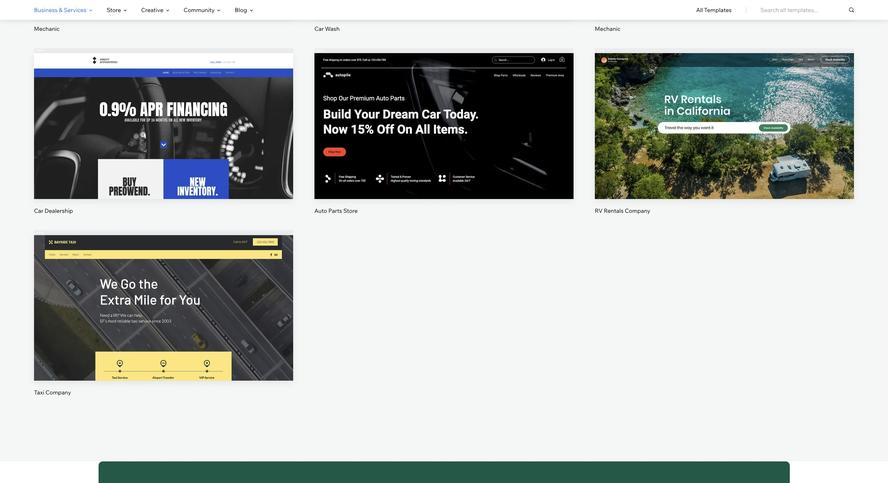 Task type: describe. For each thing, give the bounding box(es) containing it.
auto parts store group
[[315, 48, 574, 215]]

1 mechanic group from the left
[[34, 0, 293, 33]]

all
[[697, 6, 703, 13]]

wash
[[325, 25, 340, 32]]

services
[[64, 6, 86, 13]]

automotive & cars website templates - rv rentals company image
[[595, 53, 854, 199]]

Search search field
[[761, 0, 854, 20]]

edit button for car dealership
[[147, 107, 181, 124]]

categories by subject element
[[34, 0, 253, 20]]

view for taxi company
[[157, 318, 170, 325]]

view for rv rentals company
[[718, 136, 731, 143]]

edit for car dealership
[[158, 112, 169, 119]]

automotive & cars website templates - auto parts store image
[[315, 53, 574, 199]]

categories. use the left and right arrow keys to navigate the menu element
[[0, 0, 888, 20]]

company inside group
[[45, 389, 71, 396]]

creative
[[141, 6, 163, 13]]

rentals
[[604, 207, 624, 214]]

blog
[[235, 6, 247, 13]]

taxi company
[[34, 389, 71, 396]]

automotive & cars website templates - mechanic image for 2nd mechanic group from the left
[[595, 0, 854, 17]]

parts
[[329, 207, 342, 214]]

car dealership
[[34, 207, 73, 214]]

view button for rv rentals company
[[708, 131, 742, 148]]

view button for taxi company
[[147, 313, 181, 330]]

automotive & cars website templates - car dealership image
[[34, 53, 293, 199]]

business & services
[[34, 6, 86, 13]]

rv rentals company group
[[595, 48, 854, 215]]

taxi company group
[[34, 230, 293, 397]]

view button for car dealership
[[147, 131, 181, 148]]

car for car dealership
[[34, 207, 43, 214]]

edit button for taxi company
[[147, 289, 181, 306]]



Task type: vqa. For each thing, say whether or not it's contained in the screenshot.
when
no



Task type: locate. For each thing, give the bounding box(es) containing it.
edit button for auto parts store
[[427, 107, 461, 124]]

view for auto parts store
[[438, 136, 451, 143]]

view button inside car dealership group
[[147, 131, 181, 148]]

0 horizontal spatial automotive & cars website templates - mechanic image
[[34, 0, 293, 17]]

1 vertical spatial car
[[34, 207, 43, 214]]

templates
[[705, 6, 732, 13]]

view button
[[147, 131, 181, 148], [427, 131, 461, 148], [708, 131, 742, 148], [147, 313, 181, 330]]

None search field
[[761, 0, 854, 20]]

view inside taxi company group
[[157, 318, 170, 325]]

all templates link
[[697, 0, 732, 20]]

1 automotive & cars website templates - mechanic image from the left
[[34, 0, 293, 17]]

company right rentals
[[625, 207, 651, 214]]

edit button inside taxi company group
[[147, 289, 181, 306]]

view button inside the auto parts store 'group'
[[427, 131, 461, 148]]

view button for auto parts store
[[427, 131, 461, 148]]

car dealership group
[[34, 48, 293, 215]]

view button inside rv rentals company group
[[708, 131, 742, 148]]

edit button
[[147, 107, 181, 124], [427, 107, 461, 124], [708, 107, 742, 124], [147, 289, 181, 306]]

1 mechanic from the left
[[34, 25, 60, 32]]

mechanic group
[[34, 0, 293, 33], [595, 0, 854, 33]]

0 horizontal spatial mechanic
[[34, 25, 60, 32]]

edit inside taxi company group
[[158, 294, 169, 301]]

edit button inside the auto parts store 'group'
[[427, 107, 461, 124]]

0 horizontal spatial mechanic group
[[34, 0, 293, 33]]

all templates
[[697, 6, 732, 13]]

community
[[184, 6, 215, 13]]

2 mechanic from the left
[[595, 25, 621, 32]]

1 vertical spatial store
[[344, 207, 358, 214]]

0 vertical spatial company
[[625, 207, 651, 214]]

car for car wash
[[315, 25, 324, 32]]

rv
[[595, 207, 603, 214]]

mechanic for 2nd mechanic group from the left
[[595, 25, 621, 32]]

car left wash
[[315, 25, 324, 32]]

automotive & cars website templates - mechanic image for 1st mechanic group from left
[[34, 0, 293, 17]]

view inside the auto parts store 'group'
[[438, 136, 451, 143]]

view
[[157, 136, 170, 143], [438, 136, 451, 143], [718, 136, 731, 143], [157, 318, 170, 325]]

store inside categories by subject "element"
[[107, 6, 121, 13]]

car inside group
[[34, 207, 43, 214]]

company right 'taxi'
[[45, 389, 71, 396]]

company
[[625, 207, 651, 214], [45, 389, 71, 396]]

store inside 'group'
[[344, 207, 358, 214]]

taxi
[[34, 389, 44, 396]]

edit for taxi company
[[158, 294, 169, 301]]

0 vertical spatial store
[[107, 6, 121, 13]]

edit inside rv rentals company group
[[719, 112, 730, 119]]

edit
[[158, 112, 169, 119], [439, 112, 450, 119], [719, 112, 730, 119], [158, 294, 169, 301]]

view inside car dealership group
[[157, 136, 170, 143]]

&
[[59, 6, 63, 13]]

1 horizontal spatial company
[[625, 207, 651, 214]]

view for car dealership
[[157, 136, 170, 143]]

business
[[34, 6, 58, 13]]

mechanic for 1st mechanic group from left
[[34, 25, 60, 32]]

auto
[[315, 207, 327, 214]]

store
[[107, 6, 121, 13], [344, 207, 358, 214]]

company inside group
[[625, 207, 651, 214]]

view button inside taxi company group
[[147, 313, 181, 330]]

1 horizontal spatial car
[[315, 25, 324, 32]]

dealership
[[45, 207, 73, 214]]

car left dealership
[[34, 207, 43, 214]]

1 horizontal spatial automotive & cars website templates - mechanic image
[[595, 0, 854, 17]]

2 mechanic group from the left
[[595, 0, 854, 33]]

0 vertical spatial car
[[315, 25, 324, 32]]

1 horizontal spatial mechanic group
[[595, 0, 854, 33]]

edit button inside car dealership group
[[147, 107, 181, 124]]

edit inside car dealership group
[[158, 112, 169, 119]]

car
[[315, 25, 324, 32], [34, 207, 43, 214]]

edit button inside rv rentals company group
[[708, 107, 742, 124]]

0 horizontal spatial car
[[34, 207, 43, 214]]

0 horizontal spatial store
[[107, 6, 121, 13]]

edit for auto parts store
[[439, 112, 450, 119]]

automotive & cars website templates - taxi company image
[[34, 235, 293, 381]]

1 vertical spatial company
[[45, 389, 71, 396]]

edit inside the auto parts store 'group'
[[439, 112, 450, 119]]

0 horizontal spatial company
[[45, 389, 71, 396]]

1 horizontal spatial mechanic
[[595, 25, 621, 32]]

rv rentals company
[[595, 207, 651, 214]]

edit for rv rentals company
[[719, 112, 730, 119]]

1 horizontal spatial store
[[344, 207, 358, 214]]

auto parts store
[[315, 207, 358, 214]]

mechanic
[[34, 25, 60, 32], [595, 25, 621, 32]]

car wash
[[315, 25, 340, 32]]

edit button for rv rentals company
[[708, 107, 742, 124]]

view inside rv rentals company group
[[718, 136, 731, 143]]

automotive & cars website templates - mechanic image
[[34, 0, 293, 17], [595, 0, 854, 17]]

2 automotive & cars website templates - mechanic image from the left
[[595, 0, 854, 17]]



